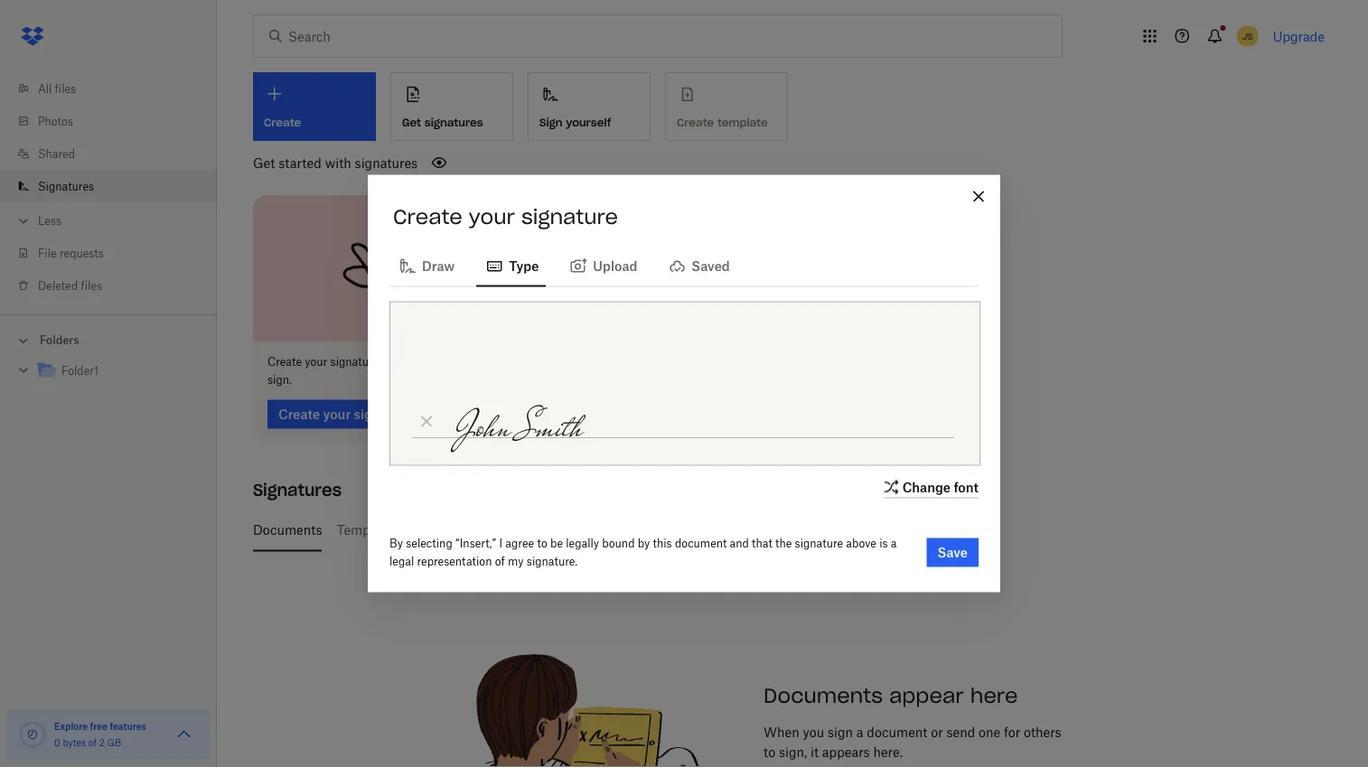 Task type: describe. For each thing, give the bounding box(es) containing it.
documents appear here
[[764, 683, 1018, 708]]

bytes
[[63, 737, 86, 748]]

or
[[931, 725, 943, 740]]

of inside by selecting "insert," i agree to be legally bound by this document and that the signature above is a legal representation of my signature.
[[495, 555, 505, 568]]

to inside create your signature so you're always ready to sign.
[[499, 355, 509, 369]]

2 3 from the left
[[490, 522, 498, 538]]

get for get started with signatures
[[253, 155, 275, 170]]

so
[[382, 355, 393, 369]]

files for all files
[[55, 82, 76, 95]]

sign
[[539, 115, 563, 129]]

send
[[946, 725, 975, 740]]

you're
[[396, 355, 427, 369]]

to inside by selecting "insert," i agree to be legally bound by this document and that the signature above is a legal representation of my signature.
[[537, 537, 547, 550]]

is inside tab list
[[812, 522, 822, 538]]

templates tab
[[337, 508, 399, 552]]

signatures link
[[14, 170, 217, 202]]

1 3 from the left
[[464, 522, 472, 538]]

signatures list item
[[0, 170, 217, 202]]

others
[[1024, 725, 1061, 740]]

signing
[[711, 522, 758, 538]]

dropbox image
[[14, 18, 51, 54]]

signature inside by selecting "insert," i agree to be legally bound by this document and that the signature above is a legal representation of my signature.
[[795, 537, 843, 550]]

"insert,"
[[455, 537, 496, 550]]

for
[[1004, 725, 1020, 740]]

be
[[550, 537, 563, 550]]

ready
[[467, 355, 496, 369]]

a inside by selecting "insert," i agree to be legally bound by this document and that the signature above is a legal representation of my signature.
[[891, 537, 897, 550]]

change
[[902, 479, 951, 495]]

to inside when you sign a document or send one for others to sign, it appears here.
[[764, 745, 775, 760]]

1 vertical spatial signatures
[[253, 480, 342, 501]]

shared link
[[14, 137, 217, 170]]

deleted files link
[[14, 269, 217, 302]]

deleted files
[[38, 279, 102, 292]]

less image
[[14, 212, 33, 230]]

of inside explore free features 0 bytes of 2 gb
[[88, 737, 97, 748]]

yourself inside button
[[566, 115, 611, 129]]

free
[[90, 721, 108, 732]]

signatures inside button
[[425, 115, 483, 129]]

less
[[38, 214, 61, 227]]

sign
[[828, 725, 853, 740]]

by
[[389, 537, 403, 550]]

upload
[[593, 258, 637, 274]]

signature inside create your signature so you're always ready to sign.
[[330, 355, 379, 369]]

tab list containing documents
[[253, 508, 1317, 552]]

folders button
[[0, 326, 217, 353]]

create for create your signature so you're always ready to sign.
[[267, 355, 302, 369]]

change font
[[902, 479, 979, 495]]

agree
[[505, 537, 534, 550]]

above
[[846, 537, 876, 550]]

documents tab
[[253, 508, 322, 552]]

file
[[38, 246, 57, 260]]

that
[[752, 537, 772, 550]]

files for deleted files
[[81, 279, 102, 292]]

gb
[[107, 737, 121, 748]]

deleted
[[38, 279, 78, 292]]

appears
[[822, 745, 870, 760]]

signature up upload
[[521, 204, 618, 229]]

folders
[[40, 333, 79, 347]]

started
[[278, 155, 322, 170]]

bound
[[602, 537, 635, 550]]

this right left
[[640, 522, 662, 538]]

get started with signatures
[[253, 155, 418, 170]]

by
[[638, 537, 650, 550]]

appear
[[889, 683, 964, 708]]

Your name text field
[[440, 389, 959, 465]]

representation
[[417, 555, 492, 568]]

here
[[970, 683, 1018, 708]]

the
[[775, 537, 792, 550]]

signature.
[[527, 555, 578, 568]]

one
[[979, 725, 1000, 740]]

create your signature so you're always ready to sign.
[[267, 355, 509, 387]]

my
[[508, 555, 524, 568]]



Task type: vqa. For each thing, say whether or not it's contained in the screenshot.
selecting
yes



Task type: locate. For each thing, give the bounding box(es) containing it.
1 horizontal spatial a
[[891, 537, 897, 550]]

documents for documents appear here
[[764, 683, 883, 708]]

signatures down 'shared'
[[38, 179, 94, 193]]

0 horizontal spatial document
[[675, 537, 727, 550]]

0 vertical spatial of
[[475, 522, 487, 538]]

2 horizontal spatial of
[[495, 555, 505, 568]]

1 vertical spatial to
[[537, 537, 547, 550]]

document left the and
[[675, 537, 727, 550]]

a
[[891, 537, 897, 550], [856, 725, 863, 740]]

a right above
[[891, 537, 897, 550]]

signatures inside signatures link
[[38, 179, 94, 193]]

is
[[812, 522, 822, 538], [879, 537, 888, 550]]

yourself
[[566, 115, 611, 129], [761, 522, 809, 538]]

documents up 'you'
[[764, 683, 883, 708]]

upgrade link
[[1273, 28, 1325, 44]]

unlimited.
[[825, 522, 886, 538]]

0 horizontal spatial get
[[253, 155, 275, 170]]

1 horizontal spatial of
[[475, 522, 487, 538]]

1 horizontal spatial yourself
[[761, 522, 809, 538]]

templates
[[337, 522, 399, 538]]

tab list
[[389, 244, 979, 287], [253, 508, 1317, 552]]

0 horizontal spatial 3
[[464, 522, 472, 538]]

0 vertical spatial document
[[675, 537, 727, 550]]

1 vertical spatial document
[[867, 725, 927, 740]]

your inside dialog
[[469, 204, 515, 229]]

0 horizontal spatial yourself
[[566, 115, 611, 129]]

1 vertical spatial requests
[[562, 522, 613, 538]]

to right "ready"
[[499, 355, 509, 369]]

1 horizontal spatial is
[[879, 537, 888, 550]]

1 horizontal spatial requests
[[562, 522, 613, 538]]

document up here.
[[867, 725, 927, 740]]

here.
[[873, 745, 903, 760]]

create up sign.
[[267, 355, 302, 369]]

get inside button
[[402, 115, 421, 129]]

documents
[[253, 522, 322, 538], [764, 683, 883, 708]]

0 vertical spatial signatures
[[425, 115, 483, 129]]

0 horizontal spatial files
[[55, 82, 76, 95]]

of inside tab list
[[475, 522, 487, 538]]

to
[[499, 355, 509, 369], [537, 537, 547, 550], [764, 745, 775, 760]]

get for get signatures
[[402, 115, 421, 129]]

a inside when you sign a document or send one for others to sign, it appears here.
[[856, 725, 863, 740]]

shared
[[38, 147, 75, 160]]

when you sign a document or send one for others to sign, it appears here.
[[764, 725, 1061, 760]]

and
[[730, 537, 749, 550]]

documents for documents
[[253, 522, 322, 538]]

file requests link
[[14, 237, 217, 269]]

yourself inside tab list
[[761, 522, 809, 538]]

0 vertical spatial your
[[469, 204, 515, 229]]

2 vertical spatial of
[[88, 737, 97, 748]]

1 horizontal spatial create
[[393, 204, 462, 229]]

1 horizontal spatial signatures
[[425, 115, 483, 129]]

0 vertical spatial a
[[891, 537, 897, 550]]

quota usage element
[[18, 720, 47, 749]]

0 horizontal spatial of
[[88, 737, 97, 748]]

files right all
[[55, 82, 76, 95]]

1 horizontal spatial to
[[537, 537, 547, 550]]

of left my at the left of the page
[[495, 555, 505, 568]]

signature right the
[[795, 537, 843, 550]]

3 left i
[[490, 522, 498, 538]]

is inside by selecting "insert," i agree to be legally bound by this document and that the signature above is a legal representation of my signature.
[[879, 537, 888, 550]]

sign yourself
[[539, 115, 611, 129]]

0 vertical spatial requests
[[60, 246, 104, 260]]

2 horizontal spatial to
[[764, 745, 775, 760]]

with
[[325, 155, 351, 170]]

save
[[938, 545, 968, 560]]

2 vertical spatial to
[[764, 745, 775, 760]]

signature
[[521, 204, 618, 229], [330, 355, 379, 369], [502, 522, 558, 538], [795, 537, 843, 550]]

signatures
[[38, 179, 94, 193], [253, 480, 342, 501]]

yourself right sign
[[566, 115, 611, 129]]

type
[[509, 258, 539, 274]]

photos link
[[14, 105, 217, 137]]

explore
[[54, 721, 88, 732]]

create inside dialog
[[393, 204, 462, 229]]

signatures
[[425, 115, 483, 129], [355, 155, 418, 170]]

1 vertical spatial yourself
[[761, 522, 809, 538]]

i
[[499, 537, 502, 550]]

you
[[803, 725, 824, 740]]

1 horizontal spatial signatures
[[253, 480, 342, 501]]

get
[[402, 115, 421, 129], [253, 155, 275, 170]]

documents left templates at the left bottom of the page
[[253, 522, 322, 538]]

1 vertical spatial tab list
[[253, 508, 1317, 552]]

get up get started with signatures
[[402, 115, 421, 129]]

it
[[811, 745, 819, 760]]

draw
[[422, 258, 455, 274]]

0 vertical spatial to
[[499, 355, 509, 369]]

3 up representation
[[464, 522, 472, 538]]

document inside when you sign a document or send one for others to sign, it appears here.
[[867, 725, 927, 740]]

this inside by selecting "insert," i agree to be legally bound by this document and that the signature above is a legal representation of my signature.
[[653, 537, 672, 550]]

0 horizontal spatial documents
[[253, 522, 322, 538]]

1 vertical spatial signatures
[[355, 155, 418, 170]]

list
[[0, 61, 217, 314]]

legally
[[566, 537, 599, 550]]

your for create your signature
[[469, 204, 515, 229]]

selecting
[[406, 537, 452, 550]]

file requests
[[38, 246, 104, 260]]

to left be
[[537, 537, 547, 550]]

1 vertical spatial get
[[253, 155, 275, 170]]

of left 2 at the left
[[88, 737, 97, 748]]

0 horizontal spatial create
[[267, 355, 302, 369]]

2
[[99, 737, 105, 748]]

tab list inside the create your signature dialog
[[389, 244, 979, 287]]

1 horizontal spatial files
[[81, 279, 102, 292]]

save button
[[927, 538, 979, 567]]

folder1
[[61, 364, 98, 378]]

explore free features 0 bytes of 2 gb
[[54, 721, 146, 748]]

0 vertical spatial documents
[[253, 522, 322, 538]]

all files
[[38, 82, 76, 95]]

get signatures button
[[390, 72, 513, 141]]

1 vertical spatial your
[[305, 355, 327, 369]]

requests left left
[[562, 522, 613, 538]]

of
[[475, 522, 487, 538], [495, 555, 505, 568], [88, 737, 97, 748]]

signatures up "documents" tab
[[253, 480, 342, 501]]

3 of 3 signature requests left this month. signing yourself is unlimited.
[[464, 522, 886, 538]]

list containing all files
[[0, 61, 217, 314]]

of left i
[[475, 522, 487, 538]]

create your signature
[[393, 204, 618, 229]]

1 horizontal spatial get
[[402, 115, 421, 129]]

folder1 link
[[36, 359, 202, 384]]

0 horizontal spatial your
[[305, 355, 327, 369]]

1 horizontal spatial your
[[469, 204, 515, 229]]

signature up my at the left of the page
[[502, 522, 558, 538]]

1 horizontal spatial document
[[867, 725, 927, 740]]

documents inside tab list
[[253, 522, 322, 538]]

this
[[640, 522, 662, 538], [653, 537, 672, 550]]

0 vertical spatial yourself
[[566, 115, 611, 129]]

0 vertical spatial tab list
[[389, 244, 979, 287]]

by selecting "insert," i agree to be legally bound by this document and that the signature above is a legal representation of my signature.
[[389, 537, 897, 568]]

this right by
[[653, 537, 672, 550]]

font
[[954, 479, 979, 495]]

create for create your signature
[[393, 204, 462, 229]]

1 vertical spatial a
[[856, 725, 863, 740]]

is right the
[[812, 522, 822, 538]]

get left started
[[253, 155, 275, 170]]

is right above
[[879, 537, 888, 550]]

files right deleted
[[81, 279, 102, 292]]

0 horizontal spatial is
[[812, 522, 822, 538]]

photos
[[38, 114, 73, 128]]

0 horizontal spatial to
[[499, 355, 509, 369]]

3
[[464, 522, 472, 538], [490, 522, 498, 538]]

0 vertical spatial create
[[393, 204, 462, 229]]

upgrade
[[1273, 28, 1325, 44]]

always
[[430, 355, 465, 369]]

1 horizontal spatial documents
[[764, 683, 883, 708]]

create up draw
[[393, 204, 462, 229]]

0 vertical spatial files
[[55, 82, 76, 95]]

sign.
[[267, 373, 292, 387]]

document
[[675, 537, 727, 550], [867, 725, 927, 740]]

your for create your signature so you're always ready to sign.
[[305, 355, 327, 369]]

create your signature dialog
[[368, 175, 1000, 592]]

all files link
[[14, 72, 217, 105]]

your left 'so'
[[305, 355, 327, 369]]

sign,
[[779, 745, 807, 760]]

yourself right the and
[[761, 522, 809, 538]]

document inside by selecting "insert," i agree to be legally bound by this document and that the signature above is a legal representation of my signature.
[[675, 537, 727, 550]]

0
[[54, 737, 60, 748]]

0 horizontal spatial signatures
[[355, 155, 418, 170]]

0 horizontal spatial signatures
[[38, 179, 94, 193]]

requests right file
[[60, 246, 104, 260]]

create inside create your signature so you're always ready to sign.
[[267, 355, 302, 369]]

files
[[55, 82, 76, 95], [81, 279, 102, 292]]

tab list containing draw
[[389, 244, 979, 287]]

saved
[[692, 258, 730, 274]]

when
[[764, 725, 799, 740]]

0 vertical spatial get
[[402, 115, 421, 129]]

0 vertical spatial signatures
[[38, 179, 94, 193]]

signature left 'so'
[[330, 355, 379, 369]]

0 horizontal spatial requests
[[60, 246, 104, 260]]

all
[[38, 82, 52, 95]]

legal
[[389, 555, 414, 568]]

1 vertical spatial create
[[267, 355, 302, 369]]

your up type
[[469, 204, 515, 229]]

1 horizontal spatial 3
[[490, 522, 498, 538]]

month.
[[665, 522, 707, 538]]

1 vertical spatial of
[[495, 555, 505, 568]]

0 horizontal spatial a
[[856, 725, 863, 740]]

a right sign
[[856, 725, 863, 740]]

change font button
[[881, 476, 979, 498]]

left
[[617, 522, 636, 538]]

1 vertical spatial documents
[[764, 683, 883, 708]]

sign yourself button
[[528, 72, 651, 141]]

requests
[[60, 246, 104, 260], [562, 522, 613, 538]]

1 vertical spatial files
[[81, 279, 102, 292]]

to down when
[[764, 745, 775, 760]]

get signatures
[[402, 115, 483, 129]]

features
[[110, 721, 146, 732]]

your inside create your signature so you're always ready to sign.
[[305, 355, 327, 369]]

your
[[469, 204, 515, 229], [305, 355, 327, 369]]



